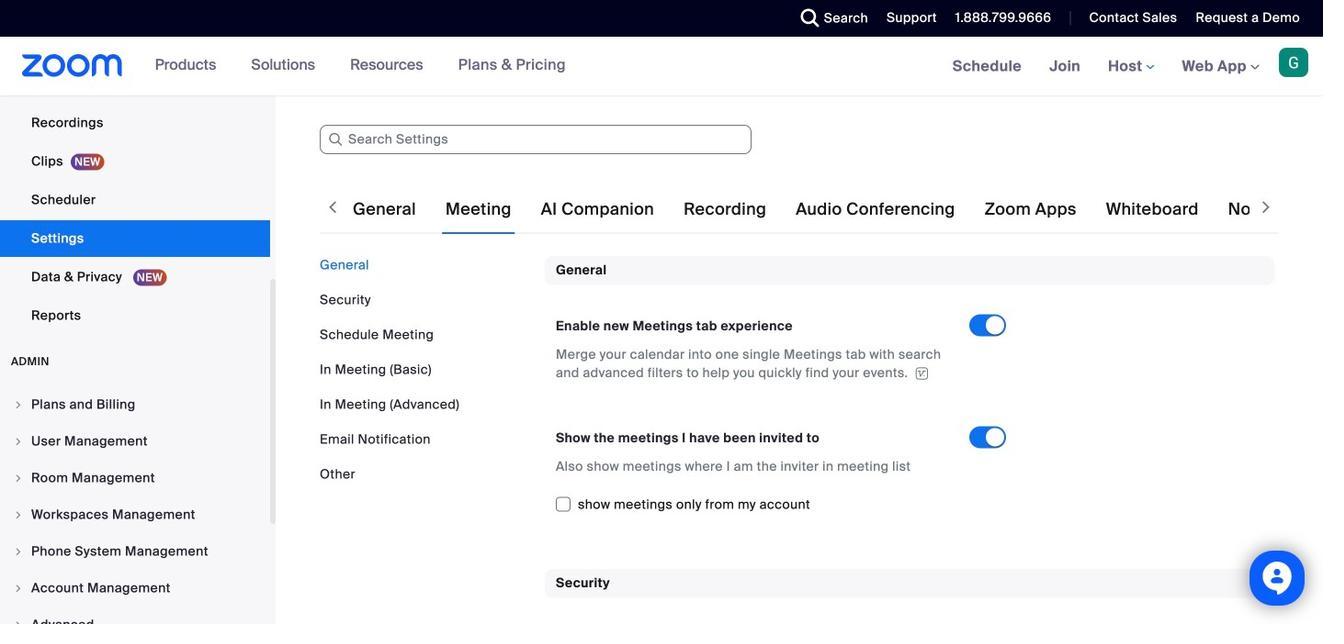 Task type: describe. For each thing, give the bounding box(es) containing it.
7 menu item from the top
[[0, 608, 270, 625]]

product information navigation
[[141, 37, 580, 96]]

zoom logo image
[[22, 54, 123, 77]]

security element
[[545, 570, 1275, 625]]

right image for 7th menu item from the bottom
[[13, 400, 24, 411]]

3 menu item from the top
[[0, 461, 270, 496]]

tabs of my account settings page tab list
[[349, 184, 1323, 235]]

personal menu menu
[[0, 0, 270, 336]]

6 menu item from the top
[[0, 572, 270, 607]]

right image for 5th menu item
[[13, 547, 24, 558]]



Task type: locate. For each thing, give the bounding box(es) containing it.
4 right image from the top
[[13, 620, 24, 625]]

admin menu menu
[[0, 388, 270, 625]]

5 menu item from the top
[[0, 535, 270, 570]]

1 vertical spatial right image
[[13, 473, 24, 484]]

4 menu item from the top
[[0, 498, 270, 533]]

meetings navigation
[[939, 37, 1323, 97]]

2 right image from the top
[[13, 547, 24, 558]]

menu bar
[[320, 256, 531, 484]]

right image for 7th menu item from the top of the admin menu "menu"
[[13, 620, 24, 625]]

0 vertical spatial right image
[[13, 437, 24, 448]]

right image
[[13, 437, 24, 448], [13, 473, 24, 484], [13, 510, 24, 521]]

menu item
[[0, 388, 270, 423], [0, 425, 270, 460], [0, 461, 270, 496], [0, 498, 270, 533], [0, 535, 270, 570], [0, 572, 270, 607], [0, 608, 270, 625]]

2 menu item from the top
[[0, 425, 270, 460]]

side navigation navigation
[[0, 0, 276, 625]]

1 right image from the top
[[13, 437, 24, 448]]

2 right image from the top
[[13, 473, 24, 484]]

3 right image from the top
[[13, 584, 24, 595]]

scroll right image
[[1257, 199, 1276, 217]]

general element
[[545, 256, 1275, 540]]

1 menu item from the top
[[0, 388, 270, 423]]

Search Settings text field
[[320, 125, 752, 154]]

profile picture image
[[1279, 48, 1309, 77]]

1 right image from the top
[[13, 400, 24, 411]]

right image
[[13, 400, 24, 411], [13, 547, 24, 558], [13, 584, 24, 595], [13, 620, 24, 625]]

banner
[[0, 37, 1323, 97]]

2 vertical spatial right image
[[13, 510, 24, 521]]

scroll left image
[[324, 199, 342, 217]]

3 right image from the top
[[13, 510, 24, 521]]

right image for second menu item from the bottom of the admin menu "menu"
[[13, 584, 24, 595]]



